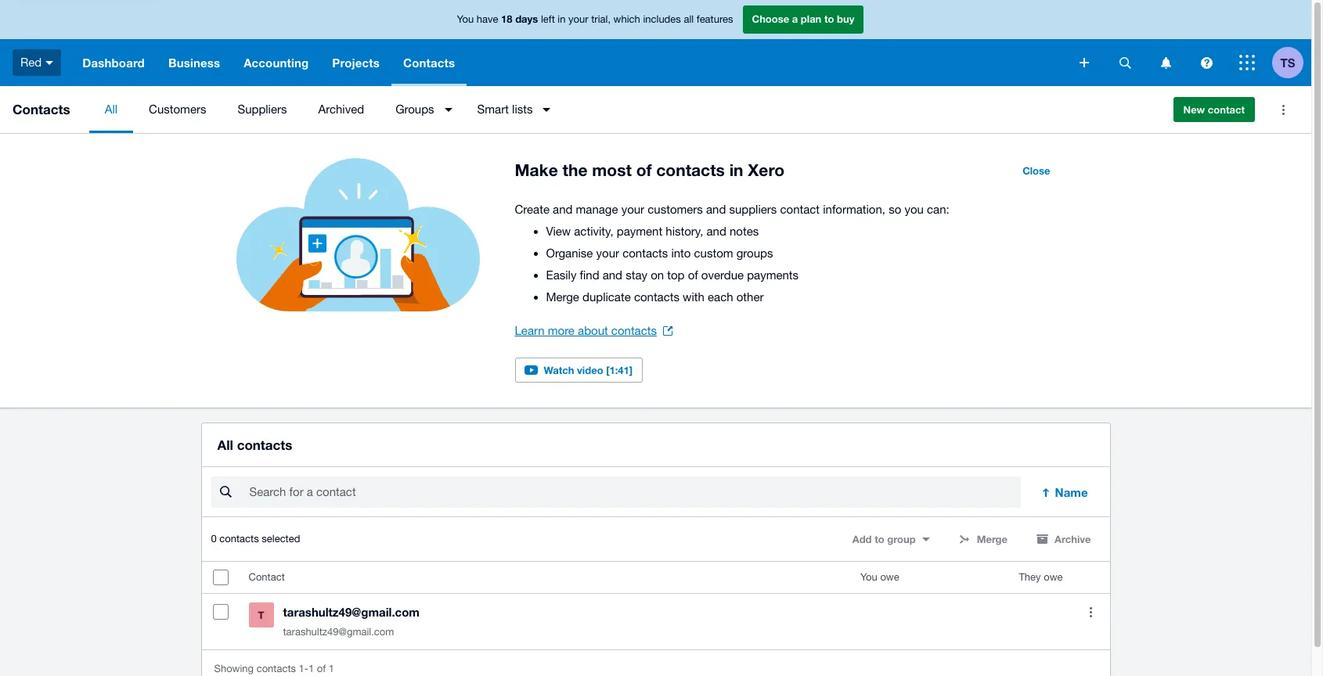 Task type: describe. For each thing, give the bounding box(es) containing it.
history,
[[666, 225, 704, 238]]

dashboard link
[[71, 39, 157, 86]]

create
[[515, 203, 550, 216]]

you have 18 days left in your trial, which includes all features
[[457, 13, 733, 25]]

features
[[697, 14, 733, 25]]

group
[[888, 533, 916, 546]]

2 horizontal spatial your
[[622, 203, 645, 216]]

new
[[1184, 103, 1205, 116]]

stay
[[626, 269, 648, 282]]

suppliers button
[[222, 86, 303, 133]]

customers button
[[133, 86, 222, 133]]

0 horizontal spatial svg image
[[1120, 57, 1131, 69]]

actions menu image
[[1268, 94, 1299, 125]]

easily find and stay on top of overdue payments
[[546, 269, 799, 282]]

all
[[684, 14, 694, 25]]

duplicate
[[583, 291, 631, 304]]

into
[[671, 247, 691, 260]]

showing
[[214, 663, 254, 675]]

menu containing all
[[89, 86, 1161, 133]]

suppliers
[[729, 203, 777, 216]]

easily
[[546, 269, 577, 282]]

name
[[1055, 486, 1088, 500]]

watch video [1:41] button
[[515, 358, 643, 383]]

2 horizontal spatial svg image
[[1201, 57, 1213, 69]]

business button
[[157, 39, 232, 86]]

and up duplicate on the left of the page
[[603, 269, 623, 282]]

with
[[683, 291, 705, 304]]

1 horizontal spatial your
[[596, 247, 619, 260]]

they owe
[[1019, 572, 1063, 584]]

payment
[[617, 225, 663, 238]]

includes
[[643, 14, 681, 25]]

add to group
[[853, 533, 916, 546]]

Search for a contact field
[[248, 478, 1021, 508]]

all contacts
[[217, 437, 292, 454]]

custom
[[694, 247, 733, 260]]

[1:41]
[[606, 364, 633, 377]]

learn more about contacts link
[[515, 320, 673, 342]]

you
[[905, 203, 924, 216]]

watch
[[544, 364, 574, 377]]

0 vertical spatial to
[[825, 13, 834, 25]]

view activity, payment history, and notes
[[546, 225, 759, 238]]

can:
[[927, 203, 950, 216]]

top
[[667, 269, 685, 282]]

in for contacts
[[730, 161, 744, 180]]

t
[[258, 609, 264, 622]]

contacts button
[[392, 39, 467, 86]]

you for you owe
[[861, 572, 878, 584]]

contact inside button
[[1208, 103, 1245, 116]]

they
[[1019, 572, 1041, 584]]

trial,
[[591, 14, 611, 25]]

1 horizontal spatial svg image
[[1161, 57, 1171, 69]]

more row options image
[[1090, 608, 1092, 618]]

learn
[[515, 324, 545, 338]]

information,
[[823, 203, 886, 216]]

ts button
[[1273, 39, 1312, 86]]

red
[[20, 55, 42, 69]]

video
[[577, 364, 603, 377]]

merge duplicate contacts with each other
[[546, 291, 764, 304]]

days
[[515, 13, 538, 25]]

ts
[[1281, 55, 1296, 69]]

svg image inside red popup button
[[46, 61, 53, 65]]

close
[[1023, 164, 1051, 177]]

owe for you owe
[[881, 572, 900, 584]]

suppliers
[[238, 103, 287, 116]]

a
[[792, 13, 798, 25]]

all for all
[[105, 103, 118, 116]]

merge for merge
[[977, 533, 1008, 546]]

to inside popup button
[[875, 533, 885, 546]]

0 horizontal spatial of
[[317, 663, 326, 675]]

and up view
[[553, 203, 573, 216]]

on
[[651, 269, 664, 282]]

manage
[[576, 203, 618, 216]]

and up custom
[[707, 225, 727, 238]]

activity,
[[574, 225, 614, 238]]

1 tarashultz49@gmail.com from the top
[[283, 606, 420, 620]]

your inside you have 18 days left in your trial, which includes all features
[[569, 14, 589, 25]]

contact
[[249, 572, 285, 584]]

all for all contacts
[[217, 437, 233, 454]]



Task type: locate. For each thing, give the bounding box(es) containing it.
most
[[592, 161, 632, 180]]

in for left
[[558, 14, 566, 25]]

smart lists
[[477, 103, 533, 116]]

projects button
[[321, 39, 392, 86]]

banner
[[0, 0, 1312, 86]]

0 horizontal spatial svg image
[[46, 61, 53, 65]]

0 horizontal spatial all
[[105, 103, 118, 116]]

merge left archive button
[[977, 533, 1008, 546]]

0 horizontal spatial owe
[[881, 572, 900, 584]]

1 horizontal spatial contacts
[[403, 56, 455, 70]]

payments
[[747, 269, 799, 282]]

1 horizontal spatial in
[[730, 161, 744, 180]]

of right the most
[[636, 161, 652, 180]]

left
[[541, 14, 555, 25]]

projects
[[332, 56, 380, 70]]

make
[[515, 161, 558, 180]]

2 vertical spatial your
[[596, 247, 619, 260]]

1 horizontal spatial contact
[[1208, 103, 1245, 116]]

view
[[546, 225, 571, 238]]

you inside "contact list table" element
[[861, 572, 878, 584]]

0 horizontal spatial 1
[[308, 663, 314, 675]]

owe down add to group popup button
[[881, 572, 900, 584]]

more
[[548, 324, 575, 338]]

2 owe from the left
[[1044, 572, 1063, 584]]

choose
[[752, 13, 790, 25]]

your down activity,
[[596, 247, 619, 260]]

all inside button
[[105, 103, 118, 116]]

1 vertical spatial contact
[[780, 203, 820, 216]]

contacts up groups button
[[403, 56, 455, 70]]

organise
[[546, 247, 593, 260]]

all button
[[89, 86, 133, 133]]

svg image
[[1240, 55, 1255, 70], [1120, 57, 1131, 69], [1161, 57, 1171, 69]]

of right 1-
[[317, 663, 326, 675]]

1 vertical spatial all
[[217, 437, 233, 454]]

red button
[[0, 39, 71, 86]]

have
[[477, 14, 498, 25]]

1-
[[299, 663, 308, 675]]

new contact button
[[1174, 97, 1255, 122]]

0 horizontal spatial merge
[[546, 291, 579, 304]]

contacts
[[657, 161, 725, 180], [623, 247, 668, 260], [634, 291, 680, 304], [612, 324, 657, 338], [237, 437, 292, 454], [220, 533, 259, 545], [257, 663, 296, 675]]

notes
[[730, 225, 759, 238]]

your up the payment
[[622, 203, 645, 216]]

1 horizontal spatial you
[[861, 572, 878, 584]]

close button
[[1013, 158, 1060, 183]]

1 down tarashultz49@gmail.com tarashultz49@gmail.com
[[308, 663, 314, 675]]

showing contacts 1-1 of 1
[[214, 663, 334, 675]]

dashboard
[[82, 56, 145, 70]]

0 horizontal spatial to
[[825, 13, 834, 25]]

name button
[[1030, 477, 1101, 508]]

and left suppliers
[[706, 203, 726, 216]]

customers
[[648, 203, 703, 216]]

owe right the they
[[1044, 572, 1063, 584]]

to right add
[[875, 533, 885, 546]]

archived button
[[303, 86, 380, 133]]

choose a plan to buy
[[752, 13, 855, 25]]

1 vertical spatial tarashultz49@gmail.com
[[283, 627, 394, 638]]

1 vertical spatial merge
[[977, 533, 1008, 546]]

0 horizontal spatial you
[[457, 14, 474, 25]]

of
[[636, 161, 652, 180], [688, 269, 698, 282], [317, 663, 326, 675]]

you for you have 18 days left in your trial, which includes all features
[[457, 14, 474, 25]]

0 horizontal spatial contact
[[780, 203, 820, 216]]

smart
[[477, 103, 509, 116]]

2 vertical spatial of
[[317, 663, 326, 675]]

2 tarashultz49@gmail.com from the top
[[283, 627, 394, 638]]

which
[[614, 14, 640, 25]]

banner containing ts
[[0, 0, 1312, 86]]

accounting
[[244, 56, 309, 70]]

archived
[[318, 103, 364, 116]]

in
[[558, 14, 566, 25], [730, 161, 744, 180]]

to
[[825, 13, 834, 25], [875, 533, 885, 546]]

add to group button
[[843, 527, 940, 552]]

accounting button
[[232, 39, 321, 86]]

your left trial,
[[569, 14, 589, 25]]

the
[[563, 161, 588, 180]]

archive
[[1055, 533, 1091, 546]]

groups button
[[380, 86, 462, 133]]

in right left
[[558, 14, 566, 25]]

0 vertical spatial tarashultz49@gmail.com
[[283, 606, 420, 620]]

your
[[569, 14, 589, 25], [622, 203, 645, 216], [596, 247, 619, 260]]

0 vertical spatial of
[[636, 161, 652, 180]]

selected
[[262, 533, 300, 545]]

0 contacts selected
[[211, 533, 300, 545]]

merge button
[[949, 527, 1017, 552]]

merge for merge duplicate contacts with each other
[[546, 291, 579, 304]]

add
[[853, 533, 872, 546]]

1 horizontal spatial all
[[217, 437, 233, 454]]

contacts
[[403, 56, 455, 70], [13, 101, 70, 117]]

1 horizontal spatial merge
[[977, 533, 1008, 546]]

to left buy
[[825, 13, 834, 25]]

1 horizontal spatial svg image
[[1080, 58, 1089, 67]]

create and manage your customers and suppliers contact information, so you can:
[[515, 203, 950, 216]]

contact right the new
[[1208, 103, 1245, 116]]

in left xero
[[730, 161, 744, 180]]

0 vertical spatial contacts
[[403, 56, 455, 70]]

0 horizontal spatial contacts
[[13, 101, 70, 117]]

find
[[580, 269, 600, 282]]

you inside you have 18 days left in your trial, which includes all features
[[457, 14, 474, 25]]

0 vertical spatial merge
[[546, 291, 579, 304]]

0 vertical spatial in
[[558, 14, 566, 25]]

overdue
[[702, 269, 744, 282]]

you left the have
[[457, 14, 474, 25]]

of right top
[[688, 269, 698, 282]]

2 1 from the left
[[329, 663, 334, 675]]

menu
[[89, 86, 1161, 133]]

other
[[737, 291, 764, 304]]

1 vertical spatial in
[[730, 161, 744, 180]]

1 vertical spatial contacts
[[13, 101, 70, 117]]

watch video [1:41]
[[544, 364, 633, 377]]

0 horizontal spatial in
[[558, 14, 566, 25]]

merge inside merge button
[[977, 533, 1008, 546]]

1
[[308, 663, 314, 675], [329, 663, 334, 675]]

2 horizontal spatial svg image
[[1240, 55, 1255, 70]]

owe
[[881, 572, 900, 584], [1044, 572, 1063, 584]]

plan
[[801, 13, 822, 25]]

customers
[[149, 103, 206, 116]]

1 vertical spatial to
[[875, 533, 885, 546]]

make the most of contacts in xero
[[515, 161, 785, 180]]

business
[[168, 56, 220, 70]]

0 vertical spatial all
[[105, 103, 118, 116]]

0 vertical spatial you
[[457, 14, 474, 25]]

xero
[[748, 161, 785, 180]]

each
[[708, 291, 733, 304]]

in inside you have 18 days left in your trial, which includes all features
[[558, 14, 566, 25]]

contact right suppliers
[[780, 203, 820, 216]]

learn more about contacts
[[515, 324, 657, 338]]

merge down easily
[[546, 291, 579, 304]]

2 horizontal spatial of
[[688, 269, 698, 282]]

1 horizontal spatial of
[[636, 161, 652, 180]]

0 vertical spatial your
[[569, 14, 589, 25]]

0 horizontal spatial your
[[569, 14, 589, 25]]

0
[[211, 533, 217, 545]]

1 horizontal spatial 1
[[329, 663, 334, 675]]

svg image
[[1201, 57, 1213, 69], [1080, 58, 1089, 67], [46, 61, 53, 65]]

smart lists button
[[462, 86, 560, 133]]

lists
[[512, 103, 533, 116]]

owe for they owe
[[1044, 572, 1063, 584]]

contact list table element
[[202, 562, 1110, 650]]

1 1 from the left
[[308, 663, 314, 675]]

buy
[[837, 13, 855, 25]]

1 right 1-
[[329, 663, 334, 675]]

new contact
[[1184, 103, 1245, 116]]

contacts down red popup button
[[13, 101, 70, 117]]

more row options button
[[1076, 597, 1107, 628]]

1 owe from the left
[[881, 572, 900, 584]]

1 vertical spatial you
[[861, 572, 878, 584]]

groups
[[396, 103, 434, 116]]

you down add
[[861, 572, 878, 584]]

contacts inside "dropdown button"
[[403, 56, 455, 70]]

tarashultz49@gmail.com inside tarashultz49@gmail.com tarashultz49@gmail.com
[[283, 627, 394, 638]]

1 vertical spatial of
[[688, 269, 698, 282]]

tarashultz49@gmail.com tarashultz49@gmail.com
[[283, 606, 420, 638]]

1 vertical spatial your
[[622, 203, 645, 216]]

1 horizontal spatial to
[[875, 533, 885, 546]]

groups
[[737, 247, 773, 260]]

0 vertical spatial contact
[[1208, 103, 1245, 116]]

organise your contacts into custom groups
[[546, 247, 773, 260]]

1 horizontal spatial owe
[[1044, 572, 1063, 584]]

about
[[578, 324, 608, 338]]



Task type: vqa. For each thing, say whether or not it's contained in the screenshot.
notes on the top right of the page
yes



